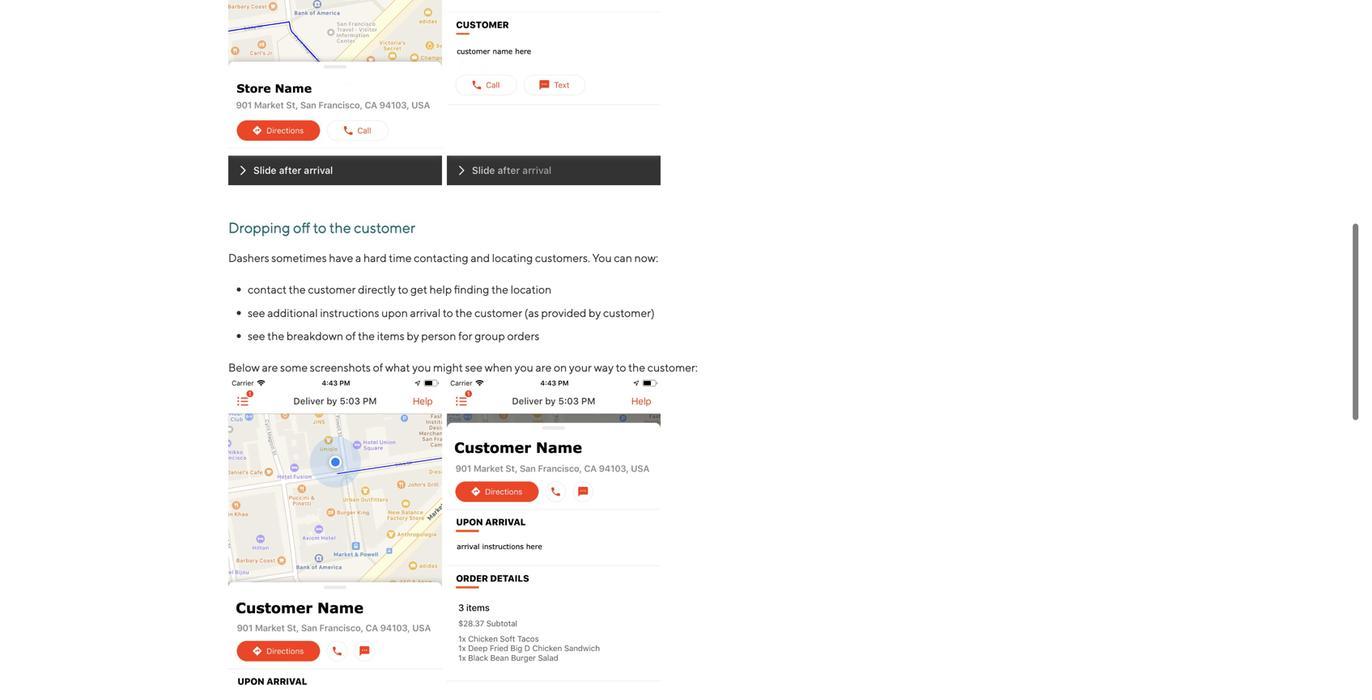 Task type: locate. For each thing, give the bounding box(es) containing it.
a
[[356, 252, 361, 265]]

upon
[[382, 306, 408, 320]]

see down contact
[[248, 306, 265, 320]]

the right way
[[628, 361, 646, 375]]

dashers sometimes have a hard time contacting and locating customers. you can now:
[[228, 252, 658, 265]]

are left on
[[536, 361, 552, 375]]

your
[[569, 361, 592, 375]]

you right the 'what'
[[412, 361, 431, 375]]

customer up group
[[475, 306, 522, 320]]

1 horizontal spatial are
[[536, 361, 552, 375]]

you right when
[[515, 361, 533, 375]]

store instructions expanded view image
[[447, 0, 661, 185]]

1 vertical spatial see
[[248, 330, 265, 343]]

2 vertical spatial see
[[465, 361, 483, 375]]

1 horizontal spatial of
[[373, 361, 383, 375]]

customer instructions expanded view image
[[447, 378, 661, 686]]

have
[[329, 252, 353, 265]]

what
[[385, 361, 410, 375]]

see left when
[[465, 361, 483, 375]]

you
[[592, 252, 612, 265]]

some
[[280, 361, 308, 375]]

by right items
[[407, 330, 419, 343]]

by
[[589, 306, 601, 320], [407, 330, 419, 343]]

of
[[346, 330, 356, 343], [373, 361, 383, 375]]

screenshots
[[310, 361, 371, 375]]

off
[[293, 219, 310, 237]]

(as
[[525, 306, 539, 320]]

person
[[421, 330, 456, 343]]

0 horizontal spatial are
[[262, 361, 278, 375]]

contacting
[[414, 252, 469, 265]]

orders
[[507, 330, 540, 343]]

see
[[248, 306, 265, 320], [248, 330, 265, 343], [465, 361, 483, 375]]

customer
[[354, 219, 416, 237], [308, 283, 356, 296], [475, 306, 522, 320]]

0 vertical spatial customer
[[354, 219, 416, 237]]

locating
[[492, 252, 533, 265]]

on
[[554, 361, 567, 375]]

1 vertical spatial of
[[373, 361, 383, 375]]

2 are from the left
[[536, 361, 552, 375]]

0 horizontal spatial by
[[407, 330, 419, 343]]

breakdown
[[287, 330, 343, 343]]

0 horizontal spatial of
[[346, 330, 356, 343]]

customer up instructions
[[308, 283, 356, 296]]

directly
[[358, 283, 396, 296]]

sometimes
[[271, 252, 327, 265]]

contact
[[248, 283, 287, 296]]

when
[[485, 361, 513, 375]]

finding
[[454, 283, 489, 296]]

help
[[430, 283, 452, 296]]

are
[[262, 361, 278, 375], [536, 361, 552, 375]]

to left get
[[398, 283, 408, 296]]

the
[[329, 219, 351, 237], [289, 283, 306, 296], [492, 283, 509, 296], [455, 306, 472, 320], [267, 330, 284, 343], [358, 330, 375, 343], [628, 361, 646, 375]]

are left the some
[[262, 361, 278, 375]]

1 horizontal spatial you
[[515, 361, 533, 375]]

the up 'for'
[[455, 306, 472, 320]]

provided
[[541, 306, 587, 320]]

0 vertical spatial by
[[589, 306, 601, 320]]

below are some screenshots of what you might see when you are on your way to the customer:
[[228, 361, 698, 375]]

0 vertical spatial see
[[248, 306, 265, 320]]

1 horizontal spatial by
[[589, 306, 601, 320]]

see for see the breakdown of the items by person for group orders
[[248, 330, 265, 343]]

customer up 'hard'
[[354, 219, 416, 237]]

of left the 'what'
[[373, 361, 383, 375]]

0 horizontal spatial you
[[412, 361, 431, 375]]

see additional instructions upon arrival to the customer (as provided by customer)
[[248, 306, 655, 320]]

might
[[433, 361, 463, 375]]

dropping
[[228, 219, 290, 237]]

by right "provided" at the top
[[589, 306, 601, 320]]

see up below
[[248, 330, 265, 343]]

the right finding
[[492, 283, 509, 296]]

1 vertical spatial customer
[[308, 283, 356, 296]]

to
[[313, 219, 327, 237], [398, 283, 408, 296], [443, 306, 453, 320], [616, 361, 626, 375]]

you
[[412, 361, 431, 375], [515, 361, 533, 375]]

of down instructions
[[346, 330, 356, 343]]



Task type: describe. For each thing, give the bounding box(es) containing it.
see the breakdown of the items by person for group orders
[[248, 330, 540, 343]]

instructions
[[320, 306, 379, 320]]

dropping off to the customer
[[228, 219, 416, 237]]

1 vertical spatial by
[[407, 330, 419, 343]]

group
[[475, 330, 505, 343]]

and
[[471, 252, 490, 265]]

customer instructions compressed view image
[[228, 378, 442, 686]]

now:
[[635, 252, 658, 265]]

customer:
[[648, 361, 698, 375]]

can
[[614, 252, 632, 265]]

for
[[458, 330, 473, 343]]

the down additional
[[267, 330, 284, 343]]

dashers
[[228, 252, 269, 265]]

the up have on the left top of page
[[329, 219, 351, 237]]

customers.
[[535, 252, 590, 265]]

arriving to store compressed view image
[[228, 0, 442, 185]]

1 are from the left
[[262, 361, 278, 375]]

1 you from the left
[[412, 361, 431, 375]]

0 vertical spatial of
[[346, 330, 356, 343]]

to right the arrival
[[443, 306, 453, 320]]

the left items
[[358, 330, 375, 343]]

items
[[377, 330, 405, 343]]

additional
[[267, 306, 318, 320]]

contact the customer directly to get help finding the location
[[248, 283, 552, 296]]

time
[[389, 252, 412, 265]]

2 you from the left
[[515, 361, 533, 375]]

hard
[[364, 252, 387, 265]]

below
[[228, 361, 260, 375]]

way
[[594, 361, 614, 375]]

location
[[511, 283, 552, 296]]

see for see additional instructions upon arrival to the customer (as provided by customer)
[[248, 306, 265, 320]]

arrival
[[410, 306, 441, 320]]

customer)
[[603, 306, 655, 320]]

to right off
[[313, 219, 327, 237]]

2 vertical spatial customer
[[475, 306, 522, 320]]

get
[[411, 283, 427, 296]]

to right way
[[616, 361, 626, 375]]

the up additional
[[289, 283, 306, 296]]



Task type: vqa. For each thing, say whether or not it's contained in the screenshot.
the left are
yes



